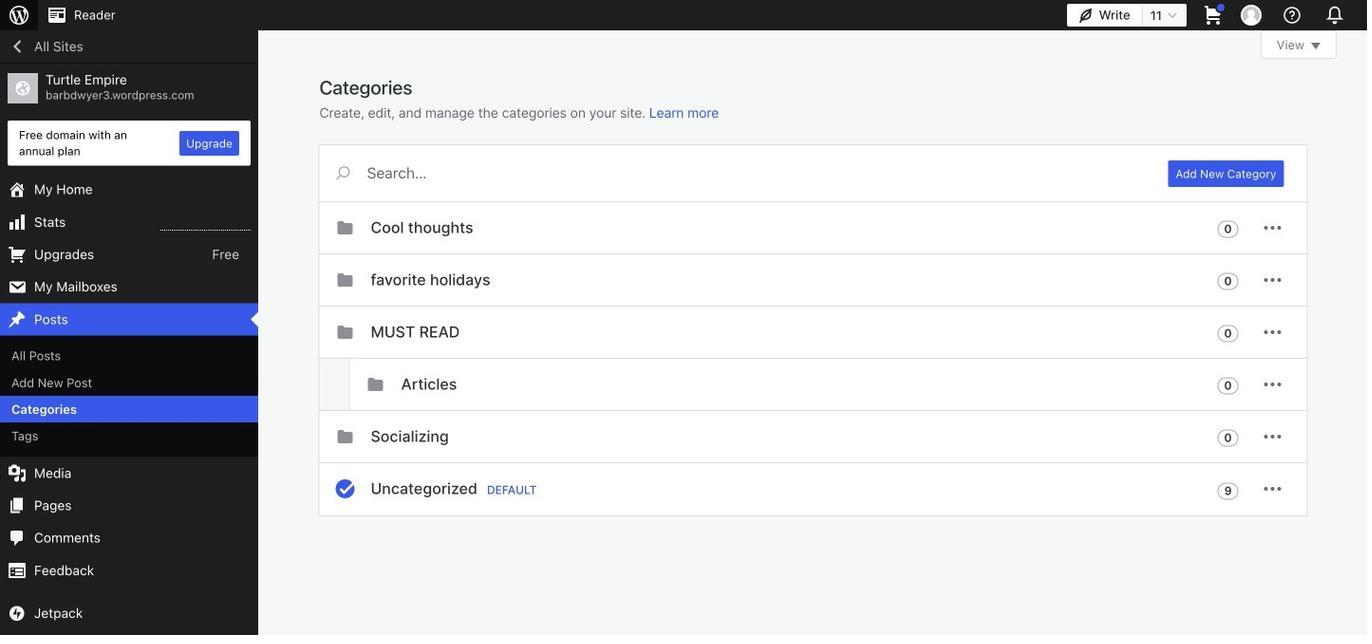 Task type: describe. For each thing, give the bounding box(es) containing it.
must read image
[[334, 321, 356, 344]]

open search image
[[319, 161, 367, 184]]

toggle menu image for articles icon
[[1261, 373, 1284, 396]]

img image
[[8, 604, 27, 623]]

cool thoughts image
[[334, 216, 356, 239]]

manage your sites image
[[8, 4, 30, 27]]

closed image
[[1311, 43, 1321, 49]]

toggle menu image for socializing image
[[1261, 425, 1284, 448]]

manage your notifications image
[[1322, 2, 1348, 28]]



Task type: vqa. For each thing, say whether or not it's contained in the screenshot.
fast
no



Task type: locate. For each thing, give the bounding box(es) containing it.
1 toggle menu image from the top
[[1261, 216, 1284, 239]]

toggle menu image for favorite holidays image on the left top of page
[[1261, 269, 1284, 291]]

highest hourly views 0 image
[[160, 218, 251, 231]]

2 toggle menu image from the top
[[1261, 269, 1284, 291]]

socializing image
[[334, 425, 356, 448]]

None search field
[[319, 145, 1145, 200]]

uncategorized image
[[334, 478, 356, 500]]

my profile image
[[1241, 5, 1262, 26]]

4 toggle menu image from the top
[[1261, 373, 1284, 396]]

1 vertical spatial toggle menu image
[[1261, 478, 1284, 500]]

toggle menu image
[[1261, 216, 1284, 239], [1261, 269, 1284, 291], [1261, 321, 1284, 344], [1261, 373, 1284, 396]]

articles image
[[364, 373, 387, 396]]

Search search field
[[367, 145, 1145, 200]]

toggle menu image for must read image
[[1261, 321, 1284, 344]]

favorite holidays image
[[334, 269, 356, 291]]

help image
[[1281, 4, 1303, 27]]

my shopping cart image
[[1202, 4, 1225, 27]]

toggle menu image for cool thoughts 'icon'
[[1261, 216, 1284, 239]]

3 toggle menu image from the top
[[1261, 321, 1284, 344]]

toggle menu image for uncategorized image
[[1261, 478, 1284, 500]]

1 toggle menu image from the top
[[1261, 425, 1284, 448]]

toggle menu image
[[1261, 425, 1284, 448], [1261, 478, 1284, 500]]

0 vertical spatial toggle menu image
[[1261, 425, 1284, 448]]

main content
[[319, 30, 1337, 516]]

2 toggle menu image from the top
[[1261, 478, 1284, 500]]

row
[[319, 202, 1307, 516]]



